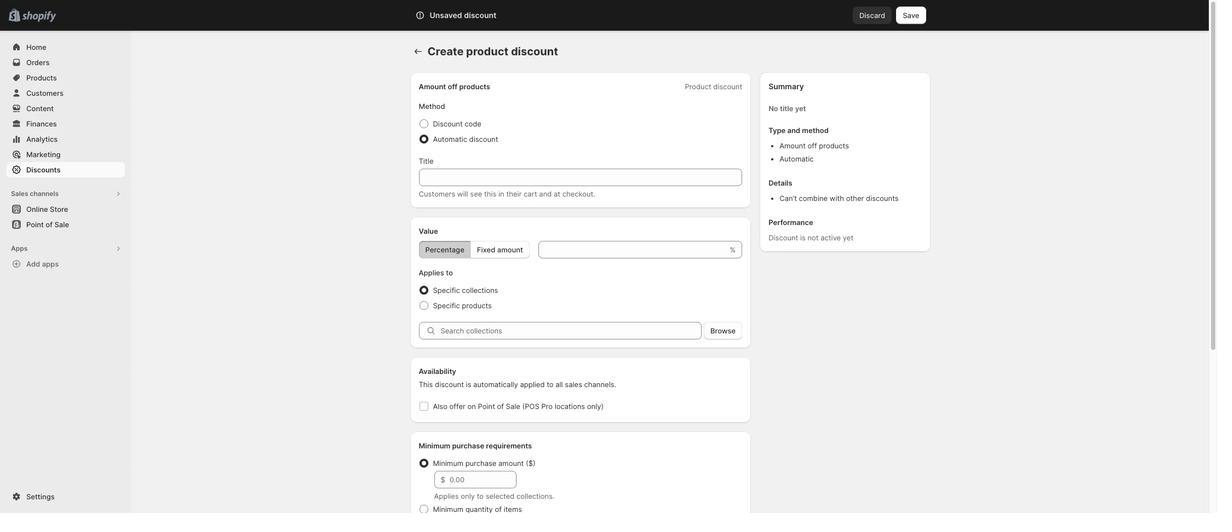 Task type: vqa. For each thing, say whether or not it's contained in the screenshot.
the rightmost Gift
no



Task type: locate. For each thing, give the bounding box(es) containing it.
browse button
[[704, 322, 743, 340]]

see
[[470, 190, 482, 198]]

amount off products
[[419, 82, 490, 91]]

1 vertical spatial sale
[[506, 402, 521, 411]]

off down 'method'
[[808, 141, 817, 150]]

discounts
[[866, 194, 899, 203]]

amount right fixed
[[497, 245, 523, 254]]

1 vertical spatial specific
[[433, 301, 460, 310]]

discount up automatic discount
[[433, 119, 463, 128]]

discount right the product
[[511, 45, 558, 58]]

minimum for minimum purchase requirements
[[419, 442, 451, 450]]

search button
[[446, 7, 764, 24]]

0 horizontal spatial point
[[26, 220, 44, 229]]

applies down $
[[434, 492, 459, 501]]

discount
[[433, 119, 463, 128], [769, 233, 799, 242]]

customers down products
[[26, 89, 64, 98]]

applies to
[[419, 269, 453, 277]]

automatic inside amount off products automatic
[[780, 155, 814, 163]]

to down percentage
[[446, 269, 453, 277]]

0 horizontal spatial amount
[[419, 82, 446, 91]]

finances link
[[7, 116, 125, 132]]

2 specific from the top
[[433, 301, 460, 310]]

sales channels button
[[7, 186, 125, 202]]

1 vertical spatial customers
[[419, 190, 455, 198]]

0 vertical spatial discount
[[433, 119, 463, 128]]

no
[[769, 104, 778, 113]]

apps
[[42, 260, 59, 269]]

point of sale link
[[7, 217, 125, 232]]

1 horizontal spatial off
[[808, 141, 817, 150]]

1 horizontal spatial discount
[[769, 233, 799, 242]]

1 specific from the top
[[433, 286, 460, 295]]

applies for applies only to selected collections.
[[434, 492, 459, 501]]

1 horizontal spatial customers
[[419, 190, 455, 198]]

of down online store
[[46, 220, 53, 229]]

0 vertical spatial of
[[46, 220, 53, 229]]

0 vertical spatial off
[[448, 82, 458, 91]]

1 horizontal spatial and
[[788, 126, 801, 135]]

1 vertical spatial point
[[478, 402, 495, 411]]

sales channels
[[11, 190, 59, 198]]

collections.
[[517, 492, 555, 501]]

on
[[468, 402, 476, 411]]

1 horizontal spatial amount
[[780, 141, 806, 150]]

minimum
[[419, 442, 451, 450], [433, 459, 464, 468]]

discard
[[860, 11, 886, 20]]

amount down requirements
[[499, 459, 524, 468]]

orders
[[26, 58, 50, 67]]

sale left the (pos
[[506, 402, 521, 411]]

0 horizontal spatial customers
[[26, 89, 64, 98]]

performance
[[769, 218, 814, 227]]

discount inside availability this discount is automatically applied to all sales channels.
[[435, 380, 464, 389]]

0 horizontal spatial of
[[46, 220, 53, 229]]

is inside availability this discount is automatically applied to all sales channels.
[[466, 380, 471, 389]]

discount right product
[[714, 82, 743, 91]]

products down 'method'
[[819, 141, 849, 150]]

1 vertical spatial products
[[819, 141, 849, 150]]

off down create
[[448, 82, 458, 91]]

customers
[[26, 89, 64, 98], [419, 190, 455, 198]]

products for amount off products automatic
[[819, 141, 849, 150]]

automatic
[[433, 135, 467, 144], [780, 155, 814, 163]]

0 horizontal spatial discount
[[433, 119, 463, 128]]

discount for product discount
[[714, 82, 743, 91]]

minimum purchase requirements
[[419, 442, 532, 450]]

0 vertical spatial products
[[459, 82, 490, 91]]

combine
[[799, 194, 828, 203]]

yet right active on the right top of page
[[843, 233, 854, 242]]

amount for amount off products automatic
[[780, 141, 806, 150]]

amount
[[419, 82, 446, 91], [780, 141, 806, 150]]

1 vertical spatial of
[[497, 402, 504, 411]]

discard button
[[853, 7, 892, 24]]

0 horizontal spatial is
[[466, 380, 471, 389]]

1 vertical spatial discount
[[769, 233, 799, 242]]

specific down 'applies to'
[[433, 286, 460, 295]]

point right on
[[478, 402, 495, 411]]

online store link
[[7, 202, 125, 217]]

(pos
[[523, 402, 540, 411]]

is
[[801, 233, 806, 242], [466, 380, 471, 389]]

amount down type and method
[[780, 141, 806, 150]]

point of sale button
[[0, 217, 132, 232]]

1 horizontal spatial to
[[477, 492, 484, 501]]

0 vertical spatial specific
[[433, 286, 460, 295]]

in
[[499, 190, 505, 198]]

checkout.
[[563, 190, 596, 198]]

their
[[507, 190, 522, 198]]

1 vertical spatial automatic
[[780, 155, 814, 163]]

sale down store
[[54, 220, 69, 229]]

availability this discount is automatically applied to all sales channels.
[[419, 367, 617, 389]]

analytics link
[[7, 132, 125, 147]]

amount
[[497, 245, 523, 254], [499, 459, 524, 468]]

specific down the specific collections
[[433, 301, 460, 310]]

and right type
[[788, 126, 801, 135]]

collections
[[462, 286, 498, 295]]

settings link
[[7, 489, 125, 505]]

1 vertical spatial is
[[466, 380, 471, 389]]

finances
[[26, 119, 57, 128]]

customers for customers will see this in their cart and at checkout.
[[419, 190, 455, 198]]

1 vertical spatial to
[[547, 380, 554, 389]]

specific collections
[[433, 286, 498, 295]]

unsaved
[[430, 10, 462, 20]]

automatic down type and method
[[780, 155, 814, 163]]

0 horizontal spatial automatic
[[433, 135, 467, 144]]

save button
[[897, 7, 926, 24]]

0 vertical spatial amount
[[419, 82, 446, 91]]

purchase for requirements
[[452, 442, 484, 450]]

1 horizontal spatial yet
[[843, 233, 854, 242]]

point of sale
[[26, 220, 69, 229]]

fixed amount button
[[471, 241, 530, 259]]

to left all
[[547, 380, 554, 389]]

discount for unsaved discount
[[464, 10, 497, 20]]

0 horizontal spatial sale
[[54, 220, 69, 229]]

off inside amount off products automatic
[[808, 141, 817, 150]]

this
[[419, 380, 433, 389]]

all
[[556, 380, 563, 389]]

browse
[[711, 327, 736, 335]]

online store button
[[0, 202, 132, 217]]

and
[[788, 126, 801, 135], [539, 190, 552, 198]]

at
[[554, 190, 561, 198]]

products down the product
[[459, 82, 490, 91]]

is up on
[[466, 380, 471, 389]]

0 vertical spatial is
[[801, 233, 806, 242]]

0 horizontal spatial yet
[[795, 104, 806, 113]]

requirements
[[486, 442, 532, 450]]

1 vertical spatial amount
[[499, 459, 524, 468]]

1 vertical spatial minimum
[[433, 459, 464, 468]]

Search collections text field
[[441, 322, 702, 340]]

0 vertical spatial amount
[[497, 245, 523, 254]]

purchase up minimum purchase amount ($)
[[452, 442, 484, 450]]

discount for discount is not active yet
[[769, 233, 799, 242]]

locations
[[555, 402, 585, 411]]

Title text field
[[419, 169, 743, 186]]

value
[[419, 227, 438, 236]]

automatically
[[473, 380, 518, 389]]

amount inside button
[[497, 245, 523, 254]]

0 vertical spatial point
[[26, 220, 44, 229]]

point down online
[[26, 220, 44, 229]]

2 horizontal spatial to
[[547, 380, 554, 389]]

active
[[821, 233, 841, 242]]

add apps
[[26, 260, 59, 269]]

amount inside amount off products automatic
[[780, 141, 806, 150]]

store
[[50, 205, 68, 214]]

amount off products automatic
[[780, 141, 849, 163]]

discount down code at left top
[[469, 135, 498, 144]]

0 vertical spatial and
[[788, 126, 801, 135]]

1 vertical spatial and
[[539, 190, 552, 198]]

0 horizontal spatial off
[[448, 82, 458, 91]]

purchase for amount
[[466, 459, 497, 468]]

0 vertical spatial applies
[[419, 269, 444, 277]]

applies for applies to
[[419, 269, 444, 277]]

code
[[465, 119, 482, 128]]

1 vertical spatial amount
[[780, 141, 806, 150]]

unsaved discount
[[430, 10, 497, 20]]

customers will see this in their cart and at checkout.
[[419, 190, 596, 198]]

amount up "method"
[[419, 82, 446, 91]]

products down collections on the bottom left
[[462, 301, 492, 310]]

yet
[[795, 104, 806, 113], [843, 233, 854, 242]]

point inside button
[[26, 220, 44, 229]]

is left not
[[801, 233, 806, 242]]

and left at
[[539, 190, 552, 198]]

products inside amount off products automatic
[[819, 141, 849, 150]]

1 horizontal spatial automatic
[[780, 155, 814, 163]]

cart
[[524, 190, 537, 198]]

0 vertical spatial customers
[[26, 89, 64, 98]]

also
[[433, 402, 448, 411]]

0 vertical spatial minimum
[[419, 442, 451, 450]]

minimum for minimum purchase amount ($)
[[433, 459, 464, 468]]

discount right unsaved
[[464, 10, 497, 20]]

customers left will
[[419, 190, 455, 198]]

of down automatically
[[497, 402, 504, 411]]

automatic down discount code
[[433, 135, 467, 144]]

details
[[769, 179, 793, 187]]

applies down percentage
[[419, 269, 444, 277]]

to right only at left
[[477, 492, 484, 501]]

yet right title
[[795, 104, 806, 113]]

1 vertical spatial applies
[[434, 492, 459, 501]]

purchase up $ text field
[[466, 459, 497, 468]]

0 vertical spatial purchase
[[452, 442, 484, 450]]

discount down "performance"
[[769, 233, 799, 242]]

0 vertical spatial to
[[446, 269, 453, 277]]

discount down availability
[[435, 380, 464, 389]]

product
[[685, 82, 712, 91]]

0 horizontal spatial to
[[446, 269, 453, 277]]

0 vertical spatial sale
[[54, 220, 69, 229]]

1 vertical spatial off
[[808, 141, 817, 150]]

amount for amount off products
[[419, 82, 446, 91]]

1 vertical spatial purchase
[[466, 459, 497, 468]]

% text field
[[539, 241, 728, 259]]

type
[[769, 126, 786, 135]]

1 horizontal spatial of
[[497, 402, 504, 411]]



Task type: describe. For each thing, give the bounding box(es) containing it.
type and method
[[769, 126, 829, 135]]

products
[[26, 73, 57, 82]]

of inside button
[[46, 220, 53, 229]]

shopify image
[[22, 11, 56, 22]]

applies only to selected collections.
[[434, 492, 555, 501]]

title
[[780, 104, 794, 113]]

search
[[464, 11, 487, 20]]

2 vertical spatial products
[[462, 301, 492, 310]]

orders link
[[7, 55, 125, 70]]

online
[[26, 205, 48, 214]]

specific products
[[433, 301, 492, 310]]

1 horizontal spatial is
[[801, 233, 806, 242]]

offer
[[450, 402, 466, 411]]

this
[[484, 190, 497, 198]]

off for amount off products automatic
[[808, 141, 817, 150]]

product
[[466, 45, 509, 58]]

can't combine with other discounts
[[780, 194, 899, 203]]

customers for customers
[[26, 89, 64, 98]]

discount for discount code
[[433, 119, 463, 128]]

create product discount
[[428, 45, 558, 58]]

$ text field
[[450, 471, 516, 489]]

add
[[26, 260, 40, 269]]

with
[[830, 194, 844, 203]]

sale inside button
[[54, 220, 69, 229]]

analytics
[[26, 135, 58, 144]]

discount code
[[433, 119, 482, 128]]

channels.
[[584, 380, 617, 389]]

specific for specific collections
[[433, 286, 460, 295]]

not
[[808, 233, 819, 242]]

percentage button
[[419, 241, 471, 259]]

content
[[26, 104, 54, 113]]

discount is not active yet
[[769, 233, 854, 242]]

marketing
[[26, 150, 61, 159]]

channels
[[30, 190, 59, 198]]

title
[[419, 157, 434, 165]]

marketing link
[[7, 147, 125, 162]]

%
[[730, 245, 736, 254]]

to inside availability this discount is automatically applied to all sales channels.
[[547, 380, 554, 389]]

sales
[[11, 190, 28, 198]]

products for amount off products
[[459, 82, 490, 91]]

home link
[[7, 39, 125, 55]]

0 vertical spatial automatic
[[433, 135, 467, 144]]

apps
[[11, 244, 28, 253]]

product discount
[[685, 82, 743, 91]]

2 vertical spatial to
[[477, 492, 484, 501]]

settings
[[26, 493, 55, 501]]

($)
[[526, 459, 536, 468]]

content link
[[7, 101, 125, 116]]

availability
[[419, 367, 456, 376]]

1 vertical spatial yet
[[843, 233, 854, 242]]

0 horizontal spatial and
[[539, 190, 552, 198]]

percentage
[[425, 245, 465, 254]]

only
[[461, 492, 475, 501]]

$
[[441, 476, 445, 484]]

selected
[[486, 492, 515, 501]]

apps button
[[7, 241, 125, 256]]

customers link
[[7, 85, 125, 101]]

method
[[419, 102, 445, 111]]

sales
[[565, 380, 582, 389]]

automatic discount
[[433, 135, 498, 144]]

specific for specific products
[[433, 301, 460, 310]]

no title yet
[[769, 104, 806, 113]]

minimum purchase amount ($)
[[433, 459, 536, 468]]

only)
[[587, 402, 604, 411]]

1 horizontal spatial sale
[[506, 402, 521, 411]]

applied
[[520, 380, 545, 389]]

products link
[[7, 70, 125, 85]]

discounts
[[26, 165, 61, 174]]

online store
[[26, 205, 68, 214]]

discount for automatic discount
[[469, 135, 498, 144]]

can't
[[780, 194, 797, 203]]

fixed
[[477, 245, 496, 254]]

home
[[26, 43, 46, 52]]

also offer on point of sale (pos pro locations only)
[[433, 402, 604, 411]]

summary
[[769, 82, 804, 91]]

add apps button
[[7, 256, 125, 272]]

fixed amount
[[477, 245, 523, 254]]

pro
[[542, 402, 553, 411]]

off for amount off products
[[448, 82, 458, 91]]

method
[[802, 126, 829, 135]]

0 vertical spatial yet
[[795, 104, 806, 113]]

1 horizontal spatial point
[[478, 402, 495, 411]]

create
[[428, 45, 464, 58]]



